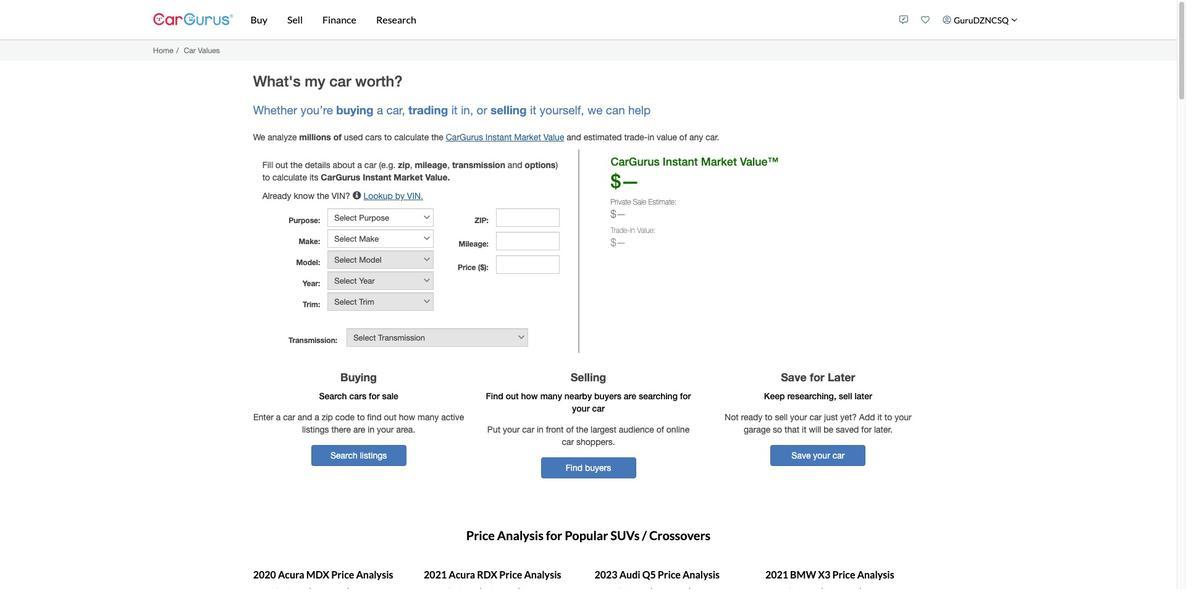 Task type: locate. For each thing, give the bounding box(es) containing it.
1 vertical spatial out
[[506, 391, 519, 401]]

market for value.
[[394, 172, 423, 183]]

save up the researching,
[[781, 370, 807, 384]]

0 vertical spatial out
[[276, 160, 288, 170]]

1 vertical spatial how
[[399, 412, 415, 422]]

analysis right "rdx"
[[524, 569, 562, 581]]

transmission:
[[289, 336, 338, 345]]

0 vertical spatial search
[[319, 391, 347, 401]]

the up shoppers.
[[576, 425, 589, 435]]

0 vertical spatial and
[[567, 133, 582, 142]]

car,
[[387, 103, 405, 117]]

find inside find out how many nearby buyers are searching for your car
[[486, 391, 504, 401]]

model:
[[296, 258, 320, 267]]

1 horizontal spatial listings
[[360, 451, 387, 461]]

2 vertical spatial market
[[394, 172, 423, 183]]

analysis right x3 on the bottom
[[858, 569, 895, 581]]

by
[[395, 191, 405, 201]]

home
[[153, 46, 174, 55]]

gurudzncsq
[[954, 15, 1009, 25]]

worth?
[[355, 72, 403, 90]]

and inside 'we analyze millions of used cars to calculate the cargurus instant market value and estimated trade-in value of any car.'
[[567, 133, 582, 142]]

0 horizontal spatial zip
[[322, 412, 333, 422]]

later
[[855, 391, 873, 401]]

(e.g.
[[379, 160, 396, 170]]

calculate inside 'we analyze millions of used cars to calculate the cargurus instant market value and estimated trade-in value of any car.'
[[395, 133, 429, 142]]

1 , from the left
[[410, 160, 413, 170]]

0 horizontal spatial out
[[276, 160, 288, 170]]

2021 acura rdx price analysis
[[424, 569, 562, 581]]

the left vin?
[[317, 191, 329, 201]]

0 horizontal spatial ,
[[410, 160, 413, 170]]

save for save for later
[[781, 370, 807, 384]]

calculate
[[395, 133, 429, 142], [273, 173, 307, 183]]

search listings button
[[311, 445, 407, 466]]

3 analysis from the left
[[683, 569, 720, 581]]

the inside the fill out the details about a car (e.g. zip , mileage , transmission and options
[[291, 160, 303, 170]]

it
[[452, 103, 458, 117], [530, 103, 537, 117], [878, 412, 883, 422], [802, 425, 807, 435]]

acura left "rdx"
[[449, 569, 475, 581]]

analysis right q5
[[683, 569, 720, 581]]

zip right the (e.g.
[[398, 160, 410, 170]]

2021 left "rdx"
[[424, 569, 447, 581]]

millions
[[299, 132, 331, 142]]

2 2021 from the left
[[766, 569, 789, 581]]

saved
[[836, 425, 859, 435]]

your inside put your car in front of the largest audience of online car shoppers.
[[503, 425, 520, 435]]

the left details
[[291, 160, 303, 170]]

instant down selling
[[486, 133, 512, 142]]

car
[[184, 46, 196, 55]]

1 horizontal spatial instant
[[486, 133, 512, 142]]

2 vertical spatial and
[[298, 412, 312, 422]]

0 vertical spatial market
[[514, 133, 541, 142]]

not ready to sell your car just yet? add it to your garage so that it will be saved for later.
[[725, 412, 912, 435]]

are right there
[[354, 425, 366, 435]]

car up largest at the bottom of page
[[592, 403, 605, 414]]

car left the (e.g.
[[365, 160, 377, 170]]

zip left the code
[[322, 412, 333, 422]]

are inside enter a car and a zip code to find out how many active listings there are in your area.
[[354, 425, 366, 435]]

1 horizontal spatial cargurus
[[446, 133, 483, 142]]

value
[[544, 133, 565, 142]]

0 horizontal spatial instant
[[363, 172, 392, 183]]

we
[[588, 103, 603, 117]]

0 vertical spatial many
[[541, 391, 562, 401]]

many left the active
[[418, 412, 439, 422]]

car right enter
[[283, 412, 295, 422]]

nearby
[[565, 391, 592, 401]]

save inside button
[[792, 451, 811, 461]]

1 vertical spatial sell
[[775, 412, 788, 422]]

,
[[410, 160, 413, 170], [448, 160, 450, 170]]

car inside not ready to sell your car just yet? add it to your garage so that it will be saved for later.
[[810, 412, 822, 422]]

1 horizontal spatial many
[[541, 391, 562, 401]]

tab list containing 2020 acura mdx price analysis
[[247, 505, 931, 589]]

1 vertical spatial find
[[566, 463, 583, 473]]

mdx
[[306, 569, 330, 581]]

$— down trade- on the right top of the page
[[611, 237, 626, 248]]

market down the fill out the details about a car (e.g. zip , mileage , transmission and options
[[394, 172, 423, 183]]

sell left later
[[839, 391, 853, 401]]

calculate up the fill out the details about a car (e.g. zip , mileage , transmission and options
[[395, 133, 429, 142]]

of left the used
[[334, 132, 342, 142]]

your down nearby
[[572, 403, 590, 414]]

gurudzncsq button
[[937, 2, 1025, 37]]

1 vertical spatial search
[[331, 451, 358, 461]]

0 vertical spatial buyers
[[595, 391, 622, 401]]

0 vertical spatial are
[[624, 391, 637, 401]]

0 vertical spatial save
[[781, 370, 807, 384]]

1 vertical spatial listings
[[360, 451, 387, 461]]

1 vertical spatial market
[[702, 155, 737, 168]]

it left the will
[[802, 425, 807, 435]]

listings left there
[[302, 425, 329, 435]]

2021 acura rdx price analysis link
[[424, 569, 562, 581]]

it right selling
[[530, 103, 537, 117]]

that
[[785, 425, 800, 435]]

2 vertical spatial out
[[384, 412, 397, 422]]

2 vertical spatial cargurus
[[321, 172, 361, 183]]

keep researching, sell later
[[765, 391, 873, 401]]

price
[[458, 263, 476, 272], [332, 569, 354, 581], [500, 569, 523, 581], [658, 569, 681, 581], [833, 569, 856, 581]]

and left options
[[508, 160, 523, 170]]

$— down private
[[611, 209, 626, 220]]

market inside cargurus instant market value™ $— private sale estimate: $— trade-in value: $—
[[702, 155, 737, 168]]

2023 audi q5 price analysis
[[595, 569, 720, 581]]

find out how many nearby buyers are searching for your car
[[486, 391, 691, 414]]

details
[[305, 160, 330, 170]]

and left the code
[[298, 412, 312, 422]]

of right front
[[566, 425, 574, 435]]

price right mdx
[[332, 569, 354, 581]]

estimate:
[[649, 197, 677, 207]]

user icon image
[[944, 15, 952, 24]]

1 vertical spatial save
[[792, 451, 811, 461]]

1 horizontal spatial ,
[[448, 160, 450, 170]]

already know the vin?
[[263, 191, 353, 201]]

many left nearby
[[541, 391, 562, 401]]

price right "rdx"
[[500, 569, 523, 581]]

calculate inside ) to calculate its
[[273, 173, 307, 183]]

1 acura from the left
[[278, 569, 305, 581]]

0 horizontal spatial cargurus
[[321, 172, 361, 183]]

search inside button
[[331, 451, 358, 461]]

find inside button
[[566, 463, 583, 473]]

instant for value™
[[663, 155, 698, 168]]

fill out the details about a car (e.g. zip , mileage , transmission and options
[[263, 160, 556, 170]]

are left searching at the right
[[624, 391, 637, 401]]

of left any on the right of the page
[[680, 133, 687, 142]]

instant down the (e.g.
[[363, 172, 392, 183]]

1 vertical spatial are
[[354, 425, 366, 435]]

cars down buying
[[350, 391, 367, 401]]

1 horizontal spatial in
[[537, 425, 544, 435]]

zip inside enter a car and a zip code to find out how many active listings there are in your area.
[[322, 412, 333, 422]]

1 horizontal spatial market
[[514, 133, 541, 142]]

0 vertical spatial sell
[[839, 391, 853, 401]]

analysis for 2021 bmw x3 price analysis
[[858, 569, 895, 581]]

research button
[[367, 0, 426, 40]]

calculate up already
[[273, 173, 307, 183]]

in left front
[[537, 425, 544, 435]]

1 vertical spatial cargurus
[[611, 155, 660, 168]]

your
[[572, 403, 590, 414], [791, 412, 808, 422], [895, 412, 912, 422], [377, 425, 394, 435], [503, 425, 520, 435], [814, 451, 831, 461]]

shoppers.
[[577, 437, 615, 447]]

1 analysis from the left
[[356, 569, 393, 581]]

for inside find out how many nearby buyers are searching for your car
[[681, 391, 691, 401]]

2 horizontal spatial and
[[567, 133, 582, 142]]

selling
[[571, 370, 607, 384]]

0 horizontal spatial find
[[486, 391, 504, 401]]

2 horizontal spatial market
[[702, 155, 737, 168]]

transmission
[[452, 160, 506, 170]]

many
[[541, 391, 562, 401], [418, 412, 439, 422]]

1 horizontal spatial 2021
[[766, 569, 789, 581]]

, left mileage
[[410, 160, 413, 170]]

1 vertical spatial zip
[[322, 412, 333, 422]]

and inside the fill out the details about a car (e.g. zip , mileage , transmission and options
[[508, 160, 523, 170]]

search down there
[[331, 451, 358, 461]]

2021 left bmw
[[766, 569, 789, 581]]

1 vertical spatial $—
[[611, 209, 626, 220]]

0 horizontal spatial listings
[[302, 425, 329, 435]]

price right q5
[[658, 569, 681, 581]]

analysis for 2023 audi q5 price analysis
[[683, 569, 720, 581]]

0 horizontal spatial market
[[394, 172, 423, 183]]

0 horizontal spatial acura
[[278, 569, 305, 581]]

0 vertical spatial listings
[[302, 425, 329, 435]]

0 horizontal spatial in
[[368, 425, 375, 435]]

1 horizontal spatial find
[[566, 463, 583, 473]]

car inside the fill out the details about a car (e.g. zip , mileage , transmission and options
[[365, 160, 377, 170]]

to left find
[[357, 412, 365, 422]]

search for search listings
[[331, 451, 358, 461]]

cargurus down trade-
[[611, 155, 660, 168]]

analyze
[[268, 133, 297, 142]]

sell button
[[278, 0, 313, 40]]

car up the will
[[810, 412, 822, 422]]

we analyze millions of used cars to calculate the cargurus instant market value and estimated trade-in value of any car.
[[253, 132, 720, 142]]

search up the code
[[319, 391, 347, 401]]

and right value
[[567, 133, 582, 142]]

it right add
[[878, 412, 883, 422]]

2 horizontal spatial out
[[506, 391, 519, 401]]

many inside enter a car and a zip code to find out how many active listings there are in your area.
[[418, 412, 439, 422]]

0 vertical spatial find
[[486, 391, 504, 401]]

instant down value at right top
[[663, 155, 698, 168]]

out inside find out how many nearby buyers are searching for your car
[[506, 391, 519, 401]]

1 horizontal spatial are
[[624, 391, 637, 401]]

2 , from the left
[[448, 160, 450, 170]]

2 analysis from the left
[[524, 569, 562, 581]]

lookup by vin.
[[364, 191, 423, 201]]

sale
[[382, 391, 399, 401]]

0 horizontal spatial how
[[399, 412, 415, 422]]

0 horizontal spatial 2021
[[424, 569, 447, 581]]

save down that
[[792, 451, 811, 461]]

to inside ) to calculate its
[[263, 173, 270, 183]]

cargurus down about
[[321, 172, 361, 183]]

whether
[[253, 103, 297, 117]]

your down the will
[[814, 451, 831, 461]]

analysis for 2021 acura rdx price analysis
[[524, 569, 562, 581]]

sell up so
[[775, 412, 788, 422]]

2020
[[253, 569, 276, 581]]

cars inside 'we analyze millions of used cars to calculate the cargurus instant market value and estimated trade-in value of any car.'
[[366, 133, 382, 142]]

acura right 2020 on the bottom
[[278, 569, 305, 581]]

find up "put"
[[486, 391, 504, 401]]

car down saved
[[833, 451, 845, 461]]

instant inside cargurus instant market value™ $— private sale estimate: $— trade-in value: $—
[[663, 155, 698, 168]]

buyers down selling
[[595, 391, 622, 401]]

info sign image
[[353, 191, 361, 200]]

value.
[[426, 172, 450, 183]]

cargurus instant market value™ $— private sale estimate: $— trade-in value: $—
[[611, 155, 779, 248]]

a left car,
[[377, 103, 383, 117]]

the up mileage
[[432, 133, 444, 142]]

find buyers
[[566, 463, 611, 473]]

1 horizontal spatial and
[[508, 160, 523, 170]]

0 horizontal spatial sell
[[775, 412, 788, 422]]

how up area.
[[399, 412, 415, 422]]

1 horizontal spatial out
[[384, 412, 397, 422]]

vin.
[[407, 191, 423, 201]]

price right x3 on the bottom
[[833, 569, 856, 581]]

0 vertical spatial $—
[[611, 170, 640, 192]]

trim:
[[303, 300, 320, 309]]

put your car in front of the largest audience of online car shoppers.
[[488, 425, 690, 447]]

2 acura from the left
[[449, 569, 475, 581]]

2 vertical spatial instant
[[363, 172, 392, 183]]

out inside the fill out the details about a car (e.g. zip , mileage , transmission and options
[[276, 160, 288, 170]]

acura
[[278, 569, 305, 581], [449, 569, 475, 581]]

how left nearby
[[521, 391, 538, 401]]

2 horizontal spatial cargurus
[[611, 155, 660, 168]]

yet?
[[841, 412, 857, 422]]

1 horizontal spatial acura
[[449, 569, 475, 581]]

make:
[[299, 237, 320, 246]]

1 2021 from the left
[[424, 569, 447, 581]]

to
[[384, 133, 392, 142], [263, 173, 270, 183], [357, 412, 365, 422], [765, 412, 773, 422], [885, 412, 893, 422]]

0 horizontal spatial calculate
[[273, 173, 307, 183]]

your right "put"
[[503, 425, 520, 435]]

1 vertical spatial buyers
[[585, 463, 611, 473]]

1 horizontal spatial how
[[521, 391, 538, 401]]

we
[[253, 133, 265, 142]]

2 horizontal spatial instant
[[663, 155, 698, 168]]

your inside find out how many nearby buyers are searching for your car
[[572, 403, 590, 414]]

market inside 'we analyze millions of used cars to calculate the cargurus instant market value and estimated trade-in value of any car.'
[[514, 133, 541, 142]]

cargurus instant market value.
[[321, 172, 450, 183]]

lookup
[[364, 191, 393, 201]]

instant inside 'we analyze millions of used cars to calculate the cargurus instant market value and estimated trade-in value of any car.'
[[486, 133, 512, 142]]

($):
[[478, 263, 489, 272]]

car left front
[[523, 425, 535, 435]]

search
[[319, 391, 347, 401], [331, 451, 358, 461]]

in inside enter a car and a zip code to find out how many active listings there are in your area.
[[368, 425, 375, 435]]

0 vertical spatial how
[[521, 391, 538, 401]]

2021 bmw x3 price analysis link
[[766, 569, 895, 581]]

4 analysis from the left
[[858, 569, 895, 581]]

car right my
[[330, 72, 351, 90]]

cargurus down in,
[[446, 133, 483, 142]]

ready
[[741, 412, 763, 422]]

0 vertical spatial instant
[[486, 133, 512, 142]]

2 horizontal spatial in
[[648, 133, 655, 142]]

cars
[[366, 133, 382, 142], [350, 391, 367, 401]]

, up value.
[[448, 160, 450, 170]]

$— up private
[[611, 170, 640, 192]]

buying
[[341, 370, 377, 384]]

listings inside enter a car and a zip code to find out how many active listings there are in your area.
[[302, 425, 329, 435]]

value™
[[740, 155, 779, 168]]

chevron down image
[[1012, 17, 1018, 23]]

2021 for 2021 acura rdx price analysis
[[424, 569, 447, 581]]

market
[[514, 133, 541, 142], [702, 155, 737, 168], [394, 172, 423, 183]]

in down find
[[368, 425, 375, 435]]

searching
[[639, 391, 678, 401]]

to inside 'we analyze millions of used cars to calculate the cargurus instant market value and estimated trade-in value of any car.'
[[384, 133, 392, 142]]

price for 2023 audi q5 price analysis
[[658, 569, 681, 581]]

market left value
[[514, 133, 541, 142]]

a right about
[[358, 160, 362, 170]]

buyers
[[595, 391, 622, 401], [585, 463, 611, 473]]

0 vertical spatial cars
[[366, 133, 382, 142]]

0 horizontal spatial are
[[354, 425, 366, 435]]

0 vertical spatial cargurus
[[446, 133, 483, 142]]

a right enter
[[276, 412, 281, 422]]

instant for value.
[[363, 172, 392, 183]]

Mileage: text field
[[496, 232, 560, 251]]

in left value at right top
[[648, 133, 655, 142]]

used
[[344, 133, 363, 142]]

1 vertical spatial many
[[418, 412, 439, 422]]

your down find
[[377, 425, 394, 435]]

your up that
[[791, 412, 808, 422]]

analysis right mdx
[[356, 569, 393, 581]]

market down car.
[[702, 155, 737, 168]]

analysis for 2020 acura mdx price analysis
[[356, 569, 393, 581]]

estimated
[[584, 133, 622, 142]]

car inside find out how many nearby buyers are searching for your car
[[592, 403, 605, 414]]

saved cars image
[[922, 15, 931, 24]]

3 $— from the top
[[611, 237, 626, 248]]

0 vertical spatial zip
[[398, 160, 410, 170]]

to down fill at the top left of the page
[[263, 173, 270, 183]]

2 vertical spatial $—
[[611, 237, 626, 248]]

1 vertical spatial instant
[[663, 155, 698, 168]]

cargurus inside cargurus instant market value™ $— private sale estimate: $— trade-in value: $—
[[611, 155, 660, 168]]

to up the (e.g.
[[384, 133, 392, 142]]

find for find buyers
[[566, 463, 583, 473]]

know
[[294, 191, 315, 201]]

buyers down shoppers.
[[585, 463, 611, 473]]

0 horizontal spatial many
[[418, 412, 439, 422]]

menu bar
[[233, 0, 894, 40]]

for down add
[[862, 425, 872, 435]]

sale
[[633, 197, 647, 207]]

2021
[[424, 569, 447, 581], [766, 569, 789, 581]]

for right searching at the right
[[681, 391, 691, 401]]

tab list
[[247, 505, 931, 589]]

1 vertical spatial calculate
[[273, 173, 307, 183]]

1 horizontal spatial calculate
[[395, 133, 429, 142]]

in inside 'we analyze millions of used cars to calculate the cargurus instant market value and estimated trade-in value of any car.'
[[648, 133, 655, 142]]

in
[[648, 133, 655, 142], [368, 425, 375, 435], [537, 425, 544, 435]]

the
[[432, 133, 444, 142], [291, 160, 303, 170], [317, 191, 329, 201], [576, 425, 589, 435]]

listings down enter a car and a zip code to find out how many active listings there are in your area.
[[360, 451, 387, 461]]

cars right the used
[[366, 133, 382, 142]]

find down shoppers.
[[566, 463, 583, 473]]

1 vertical spatial and
[[508, 160, 523, 170]]

0 vertical spatial calculate
[[395, 133, 429, 142]]

your right add
[[895, 412, 912, 422]]

0 horizontal spatial and
[[298, 412, 312, 422]]



Task type: describe. For each thing, give the bounding box(es) containing it.
1 $— from the top
[[611, 170, 640, 192]]

car inside save your car button
[[833, 451, 845, 461]]

the inside 'we analyze millions of used cars to calculate the cargurus instant market value and estimated trade-in value of any car.'
[[432, 133, 444, 142]]

price left ($):
[[458, 263, 476, 272]]

cargurus for value™
[[611, 155, 660, 168]]

cargurus for value.
[[321, 172, 361, 183]]

not
[[725, 412, 739, 422]]

later
[[828, 370, 856, 384]]

are inside find out how many nearby buyers are searching for your car
[[624, 391, 637, 401]]

trading
[[409, 103, 448, 117]]

search cars for sale
[[319, 391, 399, 401]]

what's
[[253, 72, 301, 90]]

purpose:
[[289, 216, 320, 225]]

buy button
[[241, 0, 278, 40]]

vin?
[[332, 191, 350, 201]]

)
[[556, 160, 558, 170]]

be
[[824, 425, 834, 435]]

in for and
[[368, 425, 375, 435]]

sell inside not ready to sell your car just yet? add it to your garage so that it will be saved for later.
[[775, 412, 788, 422]]

2 $— from the top
[[611, 209, 626, 220]]

buyers inside button
[[585, 463, 611, 473]]

already
[[263, 191, 292, 201]]

of left 'online'
[[657, 425, 665, 435]]

trade-
[[611, 226, 630, 235]]

active
[[441, 412, 464, 422]]

2021 for 2021 bmw x3 price analysis
[[766, 569, 789, 581]]

trade-
[[625, 133, 648, 142]]

1 horizontal spatial sell
[[839, 391, 853, 401]]

out for fill
[[276, 160, 288, 170]]

bmw
[[791, 569, 817, 581]]

find
[[367, 412, 382, 422]]

car inside enter a car and a zip code to find out how many active listings there are in your area.
[[283, 412, 295, 422]]

Price ($): text field
[[496, 256, 560, 274]]

to up later.
[[885, 412, 893, 422]]

a inside whether you're buying a car, trading it in, or selling it yourself, we can help
[[377, 103, 383, 117]]

and inside enter a car and a zip code to find out how many active listings there are in your area.
[[298, 412, 312, 422]]

audience
[[619, 425, 655, 435]]

value
[[657, 133, 678, 142]]

sell
[[287, 14, 303, 25]]

your inside button
[[814, 451, 831, 461]]

for left sale
[[369, 391, 380, 401]]

of inside 'we analyze millions of used cars to calculate the cargurus instant market value and estimated trade-in value of any car.'
[[680, 133, 687, 142]]

its
[[310, 173, 319, 183]]

help
[[629, 103, 651, 117]]

menu bar containing buy
[[233, 0, 894, 40]]

buying
[[336, 103, 374, 117]]

it left in,
[[452, 103, 458, 117]]

buy
[[251, 14, 268, 25]]

in for of
[[648, 133, 655, 142]]

mileage:
[[459, 239, 489, 249]]

researching,
[[788, 391, 837, 401]]

enter
[[253, 412, 274, 422]]

out for find
[[506, 391, 519, 401]]

save for save your car
[[792, 451, 811, 461]]

in
[[630, 226, 636, 235]]

home link
[[153, 46, 174, 55]]

whether you're buying a car, trading it in, or selling it yourself, we can help
[[253, 103, 651, 117]]

mileage
[[415, 160, 448, 170]]

find for find out how many nearby buyers are searching for your car
[[486, 391, 504, 401]]

2021 bmw x3 price analysis
[[766, 569, 895, 581]]

many inside find out how many nearby buyers are searching for your car
[[541, 391, 562, 401]]

cargurus inside 'we analyze millions of used cars to calculate the cargurus instant market value and estimated trade-in value of any car.'
[[446, 133, 483, 142]]

online
[[667, 425, 690, 435]]

keep
[[765, 391, 785, 401]]

acura for 2021
[[449, 569, 475, 581]]

front
[[546, 425, 564, 435]]

fill
[[263, 160, 273, 170]]

audi
[[620, 569, 641, 581]]

add a car review image
[[900, 15, 909, 24]]

a inside the fill out the details about a car (e.g. zip , mileage , transmission and options
[[358, 160, 362, 170]]

a left the code
[[315, 412, 319, 422]]

later.
[[875, 425, 893, 435]]

add
[[860, 412, 876, 422]]

options
[[525, 160, 556, 170]]

price for 2021 bmw x3 price analysis
[[833, 569, 856, 581]]

2023
[[595, 569, 618, 581]]

how inside find out how many nearby buyers are searching for your car
[[521, 391, 538, 401]]

private
[[611, 197, 631, 207]]

2020 acura mdx price analysis link
[[253, 569, 393, 581]]

for inside not ready to sell your car just yet? add it to your garage so that it will be saved for later.
[[862, 425, 872, 435]]

listings inside the search listings button
[[360, 451, 387, 461]]

you're
[[301, 103, 333, 117]]

year:
[[303, 279, 320, 288]]

rdx
[[477, 569, 498, 581]]

buyers inside find out how many nearby buyers are searching for your car
[[595, 391, 622, 401]]

home / car values
[[153, 46, 220, 55]]

zip:
[[475, 216, 489, 225]]

1 horizontal spatial zip
[[398, 160, 410, 170]]

values
[[198, 46, 220, 55]]

yourself,
[[540, 103, 585, 117]]

your inside enter a car and a zip code to find out how many active listings there are in your area.
[[377, 425, 394, 435]]

market for value™
[[702, 155, 737, 168]]

cargurus instant market value link
[[446, 133, 565, 142]]

search for search cars for sale
[[319, 391, 347, 401]]

1 vertical spatial cars
[[350, 391, 367, 401]]

garage
[[744, 425, 771, 435]]

finance
[[323, 14, 357, 25]]

enter a car and a zip code to find out how many active listings there are in your area.
[[253, 412, 464, 435]]

lookup by vin. link
[[364, 191, 423, 201]]

car.
[[706, 133, 720, 142]]

to up garage
[[765, 412, 773, 422]]

to inside enter a car and a zip code to find out how many active listings there are in your area.
[[357, 412, 365, 422]]

any
[[690, 133, 704, 142]]

save your car
[[792, 451, 845, 461]]

and for estimated
[[567, 133, 582, 142]]

research
[[376, 14, 417, 25]]

car down front
[[562, 437, 574, 447]]

) to calculate its
[[263, 160, 558, 183]]

how inside enter a car and a zip code to find out how many active listings there are in your area.
[[399, 412, 415, 422]]

cargurus logo homepage link image
[[153, 2, 233, 37]]

for up keep researching, sell later
[[810, 370, 825, 384]]

find buyers button
[[541, 458, 636, 479]]

/
[[176, 46, 179, 55]]

and for options
[[508, 160, 523, 170]]

or
[[477, 103, 488, 117]]

out inside enter a car and a zip code to find out how many active listings there are in your area.
[[384, 412, 397, 422]]

in inside put your car in front of the largest audience of online car shoppers.
[[537, 425, 544, 435]]

in,
[[461, 103, 474, 117]]

gurudzncsq menu
[[894, 2, 1025, 37]]

so
[[773, 425, 783, 435]]

acura for 2020
[[278, 569, 305, 581]]

price for 2020 acura mdx price analysis
[[332, 569, 354, 581]]

cargurus logo homepage link link
[[153, 2, 233, 37]]

ZIP: text field
[[496, 209, 560, 227]]

the inside put your car in front of the largest audience of online car shoppers.
[[576, 425, 589, 435]]

about
[[333, 160, 355, 170]]

price for 2021 acura rdx price analysis
[[500, 569, 523, 581]]



Task type: vqa. For each thing, say whether or not it's contained in the screenshot.
"2021 BMW X3 PRICE ANALYSIS" link
yes



